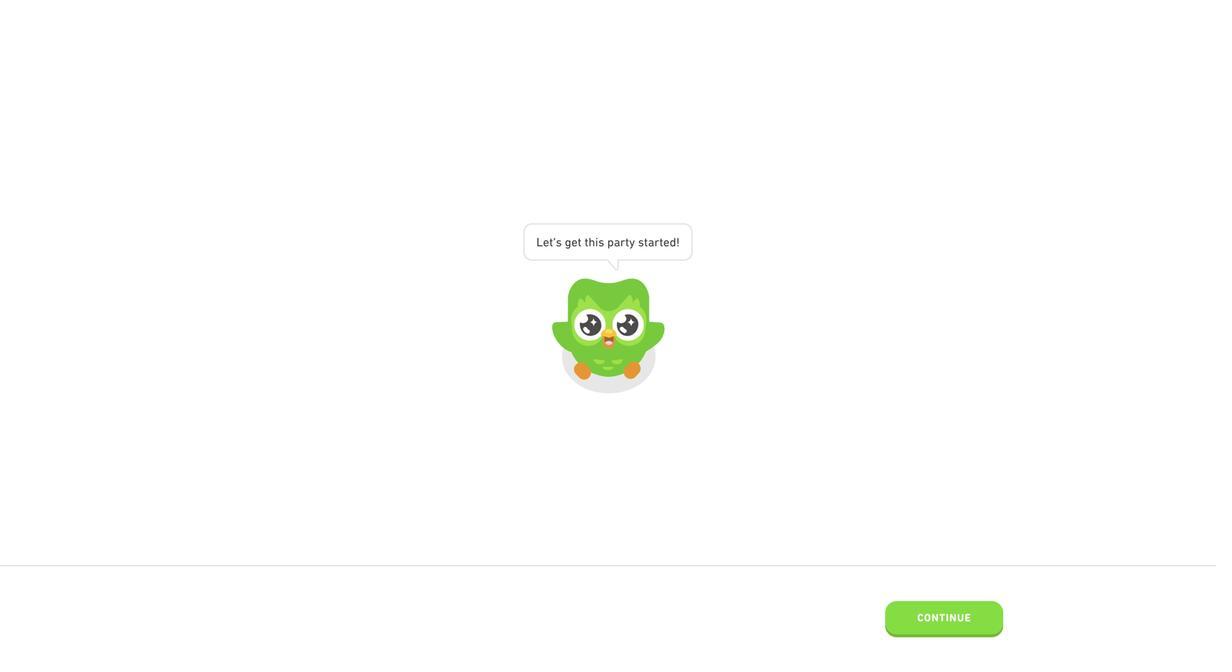 Task type: locate. For each thing, give the bounding box(es) containing it.
0 horizontal spatial e
[[543, 235, 549, 249]]

s left g
[[556, 235, 562, 249]]

e left !
[[663, 235, 670, 249]]

t right p
[[625, 235, 629, 249]]

g
[[565, 235, 571, 249]]

t right y
[[644, 235, 648, 249]]

2 r from the left
[[654, 235, 659, 249]]

t left 'i'
[[585, 235, 589, 249]]

!
[[676, 235, 680, 249]]

l e t ' s g e t t h i s p a r t y
[[536, 235, 635, 249]]

l
[[536, 235, 543, 249]]

0 horizontal spatial s
[[556, 235, 562, 249]]

r
[[620, 235, 625, 249], [654, 235, 659, 249]]

2 horizontal spatial e
[[663, 235, 670, 249]]

0 horizontal spatial r
[[620, 235, 625, 249]]

a
[[614, 235, 620, 249], [648, 235, 654, 249]]

a left y
[[614, 235, 620, 249]]

1 horizontal spatial e
[[571, 235, 578, 249]]

1 horizontal spatial s
[[598, 235, 604, 249]]

2 e from the left
[[571, 235, 578, 249]]

i
[[595, 235, 598, 249]]

2 t from the left
[[578, 235, 582, 249]]

r left y
[[620, 235, 625, 249]]

2 horizontal spatial s
[[638, 235, 644, 249]]

1 s from the left
[[556, 235, 562, 249]]

0 horizontal spatial a
[[614, 235, 620, 249]]

t
[[549, 235, 553, 249], [578, 235, 582, 249], [585, 235, 589, 249], [625, 235, 629, 249], [644, 235, 648, 249], [659, 235, 663, 249]]

1 horizontal spatial r
[[654, 235, 659, 249]]

3 s from the left
[[638, 235, 644, 249]]

t right g
[[578, 235, 582, 249]]

r left d
[[654, 235, 659, 249]]

s left p
[[598, 235, 604, 249]]

a right y
[[648, 235, 654, 249]]

e
[[543, 235, 549, 249], [571, 235, 578, 249], [663, 235, 670, 249]]

1 horizontal spatial a
[[648, 235, 654, 249]]

e left h
[[571, 235, 578, 249]]

s
[[556, 235, 562, 249], [598, 235, 604, 249], [638, 235, 644, 249]]

t right l
[[549, 235, 553, 249]]

e left '
[[543, 235, 549, 249]]

4 t from the left
[[625, 235, 629, 249]]

s right y
[[638, 235, 644, 249]]

t left d
[[659, 235, 663, 249]]

6 t from the left
[[659, 235, 663, 249]]



Task type: describe. For each thing, give the bounding box(es) containing it.
p
[[607, 235, 614, 249]]

continue
[[917, 612, 972, 624]]

1 t from the left
[[549, 235, 553, 249]]

1 r from the left
[[620, 235, 625, 249]]

h
[[589, 235, 595, 249]]

s t a r t e d !
[[638, 235, 680, 249]]

2 a from the left
[[648, 235, 654, 249]]

5 t from the left
[[644, 235, 648, 249]]

1 a from the left
[[614, 235, 620, 249]]

1 e from the left
[[543, 235, 549, 249]]

'
[[553, 235, 556, 249]]

y
[[629, 235, 635, 249]]

2 s from the left
[[598, 235, 604, 249]]

continue button
[[886, 602, 1003, 638]]

3 e from the left
[[663, 235, 670, 249]]

3 t from the left
[[585, 235, 589, 249]]

d
[[670, 235, 676, 249]]



Task type: vqa. For each thing, say whether or not it's contained in the screenshot.
the left r
yes



